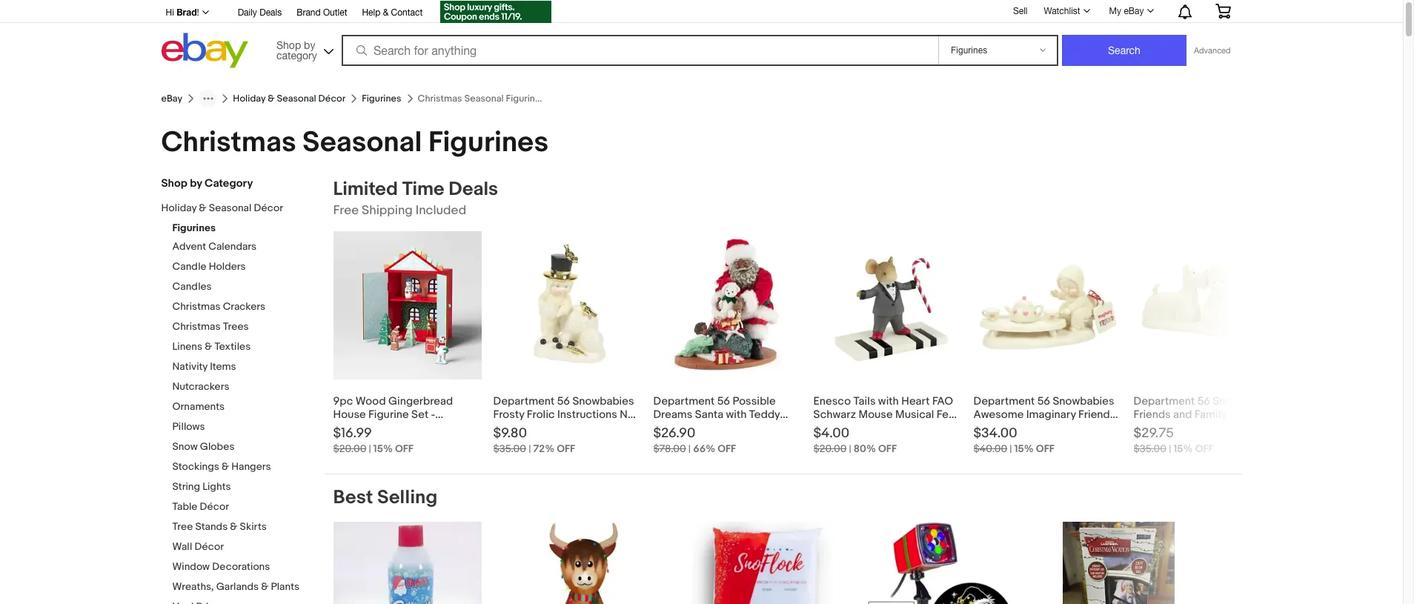 Task type: describe. For each thing, give the bounding box(es) containing it.
holiday for holiday & seasonal décor figurines advent calendars candle holders candles christmas crackers christmas trees linens & textiles nativity items nutcrackers ornaments pillows snow globes stockings & hangers string lights table décor tree stands & skirts wall décor window decorations wreaths, garlands & plants
[[161, 202, 197, 214]]

& left plants
[[261, 581, 269, 593]]

figurine inside enesco tails with heart fao schwarz mouse musical feet mini figurine 2.36 inch
[[837, 421, 878, 435]]

| for $26.90
[[689, 443, 691, 455]]

4.72
[[574, 421, 596, 435]]

56 for $34.00
[[1038, 394, 1051, 409]]

3.27
[[1017, 421, 1038, 435]]

department 56 snowbabies friends and family who's in my bed figurine 2.44 inch image
[[1134, 231, 1282, 380]]

my inside my ebay link
[[1110, 6, 1122, 16]]

off for $26.90
[[718, 443, 736, 455]]

department 56 snowbabies frosty frolic instructions not included figure 4.72 in. image
[[493, 231, 642, 380]]

1 vertical spatial figurines
[[429, 125, 549, 160]]

table décor link
[[172, 500, 313, 515]]

holiday time highlander cow light string inflatable figurine - brown image
[[511, 523, 659, 604]]

candles
[[172, 280, 212, 293]]

mouse
[[859, 408, 893, 422]]

department for $9.80
[[493, 394, 555, 409]]

items
[[210, 360, 236, 373]]

$29.75 $35.00 | 15% off
[[1134, 426, 1214, 455]]

window decorations link
[[172, 560, 313, 575]]

Search for anything text field
[[344, 36, 936, 65]]

advanced link
[[1187, 36, 1238, 65]]

department 56 snowbabies awesome imaginary friend figurine 3.27 inch
[[974, 394, 1115, 435]]

pillows
[[172, 420, 205, 433]]

best selling
[[333, 486, 438, 509]]

snowbabies for $29.75
[[1213, 394, 1275, 409]]

$20.00 for $16.99
[[333, 443, 367, 455]]

none submit inside shop by category banner
[[1062, 35, 1187, 66]]

wood
[[356, 394, 386, 409]]

| for $29.75
[[1169, 443, 1172, 455]]

friend
[[1079, 408, 1110, 422]]

get the coupon image
[[441, 1, 552, 23]]

!
[[197, 7, 199, 18]]

inch for $4.00
[[904, 421, 926, 435]]

2 vertical spatial christmas
[[172, 320, 221, 333]]

window
[[172, 560, 210, 573]]

$26.90
[[654, 426, 696, 442]]

nutcrackers
[[172, 380, 229, 393]]

lights
[[203, 480, 231, 493]]

$16.99
[[333, 426, 372, 442]]

daily deals
[[238, 7, 282, 18]]

wreaths,
[[172, 581, 214, 593]]

string
[[172, 480, 200, 493]]

table
[[172, 500, 197, 513]]

hi
[[166, 7, 174, 18]]

wall décor link
[[172, 540, 313, 555]]

frosty
[[493, 408, 525, 422]]

bed
[[1151, 421, 1172, 435]]

department 56 snowbabies friends and family who's in my bed figurine 2.44 inch
[[1134, 394, 1275, 435]]

snow
[[172, 440, 198, 453]]

ornaments
[[172, 400, 225, 413]]

$4.00
[[814, 426, 850, 442]]

snoflock sfprm-002-pw artificial snow image
[[692, 522, 834, 604]]

selling
[[377, 486, 438, 509]]

crackers
[[223, 300, 266, 313]]

56 for $9.80
[[557, 394, 570, 409]]

candles link
[[172, 280, 313, 294]]

in.
[[599, 421, 611, 435]]

ebay inside account navigation
[[1124, 6, 1144, 16]]

hangers
[[232, 460, 271, 473]]

time
[[402, 178, 445, 201]]

inch for $29.75
[[1243, 421, 1264, 435]]

main content containing limited time deals
[[324, 178, 1282, 604]]

instructions
[[558, 408, 617, 422]]

$34.00
[[974, 426, 1018, 442]]

best
[[333, 486, 373, 509]]

66%
[[693, 443, 716, 455]]

tree stands & skirts link
[[172, 520, 313, 535]]

1 vertical spatial holiday & seasonal décor link
[[161, 202, 302, 216]]

linens & textiles link
[[172, 340, 313, 354]]

category
[[277, 49, 317, 61]]

inch inside 'department 56 snowbabies awesome imaginary friend figurine 3.27 inch'
[[1041, 421, 1062, 435]]

help & contact
[[362, 7, 423, 18]]

decorations
[[212, 560, 270, 573]]

advent calendars link
[[172, 240, 313, 254]]

$20.00 text field
[[814, 443, 847, 455]]

with
[[878, 394, 899, 409]]

$4.00 $20.00 | 80% off
[[814, 426, 897, 455]]

watchlist link
[[1036, 2, 1097, 20]]

2.36
[[880, 421, 902, 435]]

account navigation
[[158, 0, 1242, 25]]

figurine inside 9pc wood gingerbread house figurine set - wondershop brown
[[369, 408, 409, 422]]

off for $34.00
[[1036, 443, 1055, 455]]

contact
[[391, 7, 423, 18]]

schwarz
[[814, 408, 856, 422]]

15% for $16.99
[[374, 443, 393, 455]]

brown
[[401, 421, 432, 435]]

by for category
[[304, 39, 315, 51]]

by for category
[[190, 176, 202, 191]]

15% for $29.75
[[1174, 443, 1193, 455]]

deals inside limited time deals free shipping included
[[449, 178, 498, 201]]

| for $4.00
[[849, 443, 852, 455]]

shipping
[[362, 203, 413, 218]]

holiday accents gemmy nightmare before christmas jack skellington lightshow projector image
[[867, 522, 1015, 604]]

9pc
[[333, 394, 353, 409]]

& left skirts
[[230, 520, 238, 533]]

sell
[[1013, 6, 1028, 16]]

figurine inside department 56 snowbabies friends and family who's in my bed figurine 2.44 inch
[[1174, 421, 1215, 435]]

$78.00
[[654, 443, 686, 455]]

candle holders link
[[172, 260, 313, 274]]

in
[[1262, 408, 1271, 422]]

décor down stands
[[195, 540, 224, 553]]

& down globes
[[222, 460, 229, 473]]

shop by category
[[161, 176, 253, 191]]

0 vertical spatial holiday & seasonal décor link
[[233, 93, 346, 105]]

holders
[[209, 260, 246, 273]]

gingerbread
[[388, 394, 453, 409]]

limited
[[333, 178, 398, 201]]

included inside limited time deals free shipping included
[[416, 203, 467, 218]]

holiday & seasonal décor figurines advent calendars candle holders candles christmas crackers christmas trees linens & textiles nativity items nutcrackers ornaments pillows snow globes stockings & hangers string lights table décor tree stands & skirts wall décor window decorations wreaths, garlands & plants
[[161, 202, 300, 593]]

advent
[[172, 240, 206, 253]]

off for $9.80
[[557, 443, 575, 455]]

snowbabies for $9.80
[[573, 394, 634, 409]]



Task type: locate. For each thing, give the bounding box(es) containing it.
inch inside enesco tails with heart fao schwarz mouse musical feet mini figurine 2.36 inch
[[904, 421, 926, 435]]

off down 3.27
[[1036, 443, 1055, 455]]

56 up 3.27
[[1038, 394, 1051, 409]]

off for $29.75
[[1196, 443, 1214, 455]]

christmas crackers link
[[172, 300, 313, 314]]

0 horizontal spatial 15%
[[374, 443, 393, 455]]

candle
[[172, 260, 207, 273]]

shop by category button
[[270, 33, 337, 65]]

| inside $29.75 $35.00 | 15% off
[[1169, 443, 1172, 455]]

6 off from the left
[[1196, 443, 1214, 455]]

1 vertical spatial holiday
[[161, 202, 197, 214]]

inflatable christmas clark griswold christmas vacation car buddy led gemmy image
[[1063, 522, 1175, 604]]

15% inside $16.99 $20.00 | 15% off
[[374, 443, 393, 455]]

$35.00 text field
[[493, 443, 526, 455]]

décor down lights
[[200, 500, 229, 513]]

hi brad !
[[166, 7, 199, 18]]

1 vertical spatial by
[[190, 176, 202, 191]]

0 horizontal spatial $35.00
[[493, 443, 526, 455]]

textiles
[[215, 340, 251, 353]]

figurine up $40.00 text box
[[974, 421, 1014, 435]]

décor up advent calendars link
[[254, 202, 283, 214]]

2 $35.00 from the left
[[1134, 443, 1167, 455]]

deals right daily
[[260, 7, 282, 18]]

my ebay link
[[1101, 2, 1161, 20]]

nutcrackers link
[[172, 380, 313, 394]]

nativity items link
[[172, 360, 313, 374]]

figurine
[[369, 408, 409, 422], [837, 421, 878, 435], [974, 421, 1014, 435], [1174, 421, 1215, 435]]

daily
[[238, 7, 257, 18]]

0 horizontal spatial holiday
[[161, 202, 197, 214]]

$34.00 $40.00 | 15% off
[[974, 426, 1055, 455]]

1 horizontal spatial $20.00
[[814, 443, 847, 455]]

0 vertical spatial figurines
[[362, 93, 401, 105]]

shop for shop by category
[[277, 39, 301, 51]]

by down brand
[[304, 39, 315, 51]]

shop left category
[[161, 176, 187, 191]]

1 vertical spatial christmas
[[172, 300, 221, 313]]

1 | from the left
[[369, 443, 371, 455]]

shop inside shop by category
[[277, 39, 301, 51]]

house
[[333, 408, 366, 422]]

christmas trees link
[[172, 320, 313, 334]]

1 vertical spatial ebay
[[161, 93, 183, 105]]

2 15% from the left
[[1015, 443, 1034, 455]]

| inside $26.90 $78.00 | 66% off
[[689, 443, 691, 455]]

1 off from the left
[[395, 443, 414, 455]]

2 inch from the left
[[1041, 421, 1062, 435]]

christmas down candles
[[172, 300, 221, 313]]

holiday inside holiday & seasonal décor figurines advent calendars candle holders candles christmas crackers christmas trees linens & textiles nativity items nutcrackers ornaments pillows snow globes stockings & hangers string lights table décor tree stands & skirts wall décor window decorations wreaths, garlands & plants
[[161, 202, 197, 214]]

ebay link
[[161, 93, 183, 105]]

| for $16.99
[[369, 443, 371, 455]]

3 | from the left
[[689, 443, 691, 455]]

15% inside the $34.00 $40.00 | 15% off
[[1015, 443, 1034, 455]]

$20.00
[[333, 443, 367, 455], [814, 443, 847, 455]]

0 horizontal spatial snowbabies
[[573, 394, 634, 409]]

0 horizontal spatial $20.00
[[333, 443, 367, 455]]

1 vertical spatial my
[[1134, 421, 1149, 435]]

& right linens
[[205, 340, 212, 353]]

snowbabies up in.
[[573, 394, 634, 409]]

$35.00 inside $29.75 $35.00 | 15% off
[[1134, 443, 1167, 455]]

inch right 3.27
[[1041, 421, 1062, 435]]

department for $29.75
[[1134, 394, 1195, 409]]

56 inside 'department 56 snowbabies awesome imaginary friend figurine 3.27 inch'
[[1038, 394, 1051, 409]]

seasonal up limited
[[303, 125, 422, 160]]

limited time deals free shipping included
[[333, 178, 498, 218]]

1 horizontal spatial by
[[304, 39, 315, 51]]

musical
[[896, 408, 934, 422]]

holiday & seasonal décor link down the category
[[233, 93, 346, 105]]

off for $4.00
[[879, 443, 897, 455]]

department up bed
[[1134, 394, 1195, 409]]

help & contact link
[[362, 5, 423, 22]]

15% down wondershop
[[374, 443, 393, 455]]

seasonal down the category
[[277, 93, 316, 105]]

$35.00
[[493, 443, 526, 455], [1134, 443, 1167, 455]]

christmas up category
[[161, 125, 296, 160]]

$20.00 down $16.99
[[333, 443, 367, 455]]

trees
[[223, 320, 249, 333]]

inch inside department 56 snowbabies friends and family who's in my bed figurine 2.44 inch
[[1243, 421, 1264, 435]]

my inside department 56 snowbabies friends and family who's in my bed figurine 2.44 inch
[[1134, 421, 1149, 435]]

$40.00
[[974, 443, 1008, 455]]

1 horizontal spatial 56
[[1038, 394, 1051, 409]]

wreaths, garlands & plants link
[[172, 581, 313, 595]]

shop down brand
[[277, 39, 301, 51]]

& right help
[[383, 7, 389, 18]]

$35.00 inside $9.80 $35.00 | 72% off
[[493, 443, 526, 455]]

holiday for holiday & seasonal décor
[[233, 93, 266, 105]]

56 inside department 56 snowbabies friends and family who's in my bed figurine 2.44 inch
[[1198, 394, 1211, 409]]

| inside $9.80 $35.00 | 72% off
[[529, 443, 531, 455]]

2 56 from the left
[[1038, 394, 1051, 409]]

$20.00 for $4.00
[[814, 443, 847, 455]]

1 horizontal spatial department
[[974, 394, 1035, 409]]

0 horizontal spatial shop
[[161, 176, 187, 191]]

department 56 snowbabies frosty frolic instructions not included figure 4.72 in.
[[493, 394, 638, 435]]

| left 66%
[[689, 443, 691, 455]]

set
[[411, 408, 429, 422]]

$20.00 text field
[[333, 443, 367, 455]]

department inside department 56 snowbabies friends and family who's in my bed figurine 2.44 inch
[[1134, 394, 1195, 409]]

$40.00 text field
[[974, 443, 1008, 455]]

help
[[362, 7, 381, 18]]

figurine up the 80%
[[837, 421, 878, 435]]

9pc wood gingerbread house figurine set - wondershop brown image
[[333, 231, 482, 380]]

enesco
[[814, 394, 851, 409]]

| right $20.00 text field at the bottom left of the page
[[369, 443, 371, 455]]

5 | from the left
[[1010, 443, 1012, 455]]

0 vertical spatial ebay
[[1124, 6, 1144, 16]]

department for $34.00
[[974, 394, 1035, 409]]

seasonal
[[277, 93, 316, 105], [303, 125, 422, 160], [209, 202, 252, 214]]

1 horizontal spatial my
[[1134, 421, 1149, 435]]

awesome
[[974, 408, 1024, 422]]

1 horizontal spatial included
[[493, 421, 538, 435]]

deals right time
[[449, 178, 498, 201]]

2 | from the left
[[529, 443, 531, 455]]

stands
[[195, 520, 228, 533]]

$35.00 text field
[[1134, 443, 1167, 455]]

1 horizontal spatial 15%
[[1015, 443, 1034, 455]]

3 15% from the left
[[1174, 443, 1193, 455]]

1 horizontal spatial shop
[[277, 39, 301, 51]]

4 | from the left
[[849, 443, 852, 455]]

friends
[[1134, 408, 1171, 422]]

0 horizontal spatial department
[[493, 394, 555, 409]]

pillows link
[[172, 420, 313, 434]]

nativity
[[172, 360, 208, 373]]

0 horizontal spatial deals
[[260, 7, 282, 18]]

1 vertical spatial deals
[[449, 178, 498, 201]]

1 horizontal spatial deals
[[449, 178, 498, 201]]

department inside 'department 56 snowbabies awesome imaginary friend figurine 3.27 inch'
[[974, 394, 1035, 409]]

heart
[[902, 394, 930, 409]]

feet
[[937, 408, 959, 422]]

4 off from the left
[[879, 443, 897, 455]]

56 inside department 56 snowbabies frosty frolic instructions not included figure 4.72 in.
[[557, 394, 570, 409]]

| left 72% in the bottom left of the page
[[529, 443, 531, 455]]

department
[[493, 394, 555, 409], [974, 394, 1035, 409], [1134, 394, 1195, 409]]

off for $16.99
[[395, 443, 414, 455]]

holiday & seasonal décor
[[233, 93, 346, 105]]

figurines inside holiday & seasonal décor figurines advent calendars candle holders candles christmas crackers christmas trees linens & textiles nativity items nutcrackers ornaments pillows snow globes stockings & hangers string lights table décor tree stands & skirts wall décor window decorations wreaths, garlands & plants
[[172, 222, 216, 234]]

frolic
[[527, 408, 555, 422]]

seasonal down category
[[209, 202, 252, 214]]

| inside the $34.00 $40.00 | 15% off
[[1010, 443, 1012, 455]]

1 inch from the left
[[904, 421, 926, 435]]

& inside account navigation
[[383, 7, 389, 18]]

3 56 from the left
[[1198, 394, 1211, 409]]

| for $9.80
[[529, 443, 531, 455]]

snowbabies inside department 56 snowbabies frosty frolic instructions not included figure 4.72 in.
[[573, 394, 634, 409]]

department inside department 56 snowbabies frosty frolic instructions not included figure 4.72 in.
[[493, 394, 555, 409]]

56
[[557, 394, 570, 409], [1038, 394, 1051, 409], [1198, 394, 1211, 409]]

$20.00 down the $4.00
[[814, 443, 847, 455]]

brad
[[177, 7, 197, 18]]

included
[[416, 203, 467, 218], [493, 421, 538, 435]]

by inside shop by category
[[304, 39, 315, 51]]

2 $20.00 from the left
[[814, 443, 847, 455]]

my left bed
[[1134, 421, 1149, 435]]

by left category
[[190, 176, 202, 191]]

1 horizontal spatial ebay
[[1124, 6, 1144, 16]]

not
[[620, 408, 638, 422]]

| for $34.00
[[1010, 443, 1012, 455]]

1 15% from the left
[[374, 443, 393, 455]]

tails
[[854, 394, 876, 409]]

inch right the 2.44
[[1243, 421, 1264, 435]]

$20.00 inside $4.00 $20.00 | 80% off
[[814, 443, 847, 455]]

3 inch from the left
[[1243, 421, 1264, 435]]

2 horizontal spatial inch
[[1243, 421, 1264, 435]]

daily deals link
[[238, 5, 282, 22]]

ebay
[[1124, 6, 1144, 16], [161, 93, 183, 105]]

72%
[[533, 443, 555, 455]]

15% for $34.00
[[1015, 443, 1034, 455]]

1 horizontal spatial figurines
[[362, 93, 401, 105]]

included inside department 56 snowbabies frosty frolic instructions not included figure 4.72 in.
[[493, 421, 538, 435]]

| right $35.00 text field
[[1169, 443, 1172, 455]]

seasonal for holiday & seasonal décor
[[277, 93, 316, 105]]

56 right frolic
[[557, 394, 570, 409]]

1 horizontal spatial holiday
[[233, 93, 266, 105]]

$29.75
[[1134, 426, 1174, 442]]

stockings & hangers link
[[172, 460, 313, 474]]

2 horizontal spatial snowbabies
[[1213, 394, 1275, 409]]

15% right $35.00 text field
[[1174, 443, 1193, 455]]

$35.00 for $29.75
[[1134, 443, 1167, 455]]

15% inside $29.75 $35.00 | 15% off
[[1174, 443, 1193, 455]]

department up the $9.80
[[493, 394, 555, 409]]

décor left 'figurines' link
[[318, 93, 346, 105]]

5 off from the left
[[1036, 443, 1055, 455]]

2 vertical spatial seasonal
[[209, 202, 252, 214]]

off down 2.36 on the right
[[879, 443, 897, 455]]

family
[[1195, 408, 1227, 422]]

department up $34.00
[[974, 394, 1035, 409]]

3 department from the left
[[1134, 394, 1195, 409]]

snow globes link
[[172, 440, 313, 454]]

figurines link
[[362, 93, 401, 105]]

shop by category banner
[[158, 0, 1242, 72]]

inch right 2.36 on the right
[[904, 421, 926, 435]]

category
[[205, 176, 253, 191]]

off inside $26.90 $78.00 | 66% off
[[718, 443, 736, 455]]

brand
[[297, 7, 321, 18]]

snowbabies inside department 56 snowbabies friends and family who's in my bed figurine 2.44 inch
[[1213, 394, 1275, 409]]

0 vertical spatial holiday
[[233, 93, 266, 105]]

0 vertical spatial deals
[[260, 7, 282, 18]]

$9.80 $35.00 | 72% off
[[493, 426, 575, 455]]

$35.00 for $9.80
[[493, 443, 526, 455]]

| right "$40.00"
[[1010, 443, 1012, 455]]

15%
[[374, 443, 393, 455], [1015, 443, 1034, 455], [1174, 443, 1193, 455]]

department 56 snowbabies awesome imaginary friend figurine 3.27 inch image
[[974, 231, 1122, 380]]

0 vertical spatial seasonal
[[277, 93, 316, 105]]

1 department from the left
[[493, 394, 555, 409]]

2 horizontal spatial department
[[1134, 394, 1195, 409]]

by
[[304, 39, 315, 51], [190, 176, 202, 191]]

0 horizontal spatial my
[[1110, 6, 1122, 16]]

| left the 80%
[[849, 443, 852, 455]]

main content
[[324, 178, 1282, 604]]

56 for $29.75
[[1198, 394, 1211, 409]]

holiday & seasonal décor link down category
[[161, 202, 302, 216]]

1 vertical spatial shop
[[161, 176, 187, 191]]

figurine up $16.99 $20.00 | 15% off
[[369, 408, 409, 422]]

my right the watchlist link
[[1110, 6, 1122, 16]]

2 department from the left
[[974, 394, 1035, 409]]

2 off from the left
[[557, 443, 575, 455]]

wall
[[172, 540, 192, 553]]

deals
[[260, 7, 282, 18], [449, 178, 498, 201]]

2 horizontal spatial 56
[[1198, 394, 1211, 409]]

$20.00 inside $16.99 $20.00 | 15% off
[[333, 443, 367, 455]]

3 snowbabies from the left
[[1213, 394, 1275, 409]]

1 horizontal spatial inch
[[1041, 421, 1062, 435]]

christmas seasonal figurines
[[161, 125, 549, 160]]

-
[[431, 408, 435, 422]]

snowbabies left friends
[[1053, 394, 1115, 409]]

sell link
[[1007, 6, 1035, 16]]

department 56 possible dreams santa with teddy christmas surprise figurine 9 in. image
[[654, 231, 802, 380]]

snowbabies for $34.00
[[1053, 394, 1115, 409]]

snowbabies inside 'department 56 snowbabies awesome imaginary friend figurine 3.27 inch'
[[1053, 394, 1115, 409]]

0 horizontal spatial by
[[190, 176, 202, 191]]

2 snowbabies from the left
[[1053, 394, 1115, 409]]

9pc wood gingerbread house figurine set - wondershop brown
[[333, 394, 453, 435]]

snowbabies up the 2.44
[[1213, 394, 1275, 409]]

shop for shop by category
[[161, 176, 187, 191]]

0 horizontal spatial 56
[[557, 394, 570, 409]]

0 horizontal spatial ebay
[[161, 93, 183, 105]]

0 vertical spatial by
[[304, 39, 315, 51]]

$78.00 text field
[[654, 443, 686, 455]]

plants
[[271, 581, 300, 593]]

shop by category
[[277, 39, 317, 61]]

christmas up linens
[[172, 320, 221, 333]]

& down "shop by category" dropdown button
[[268, 93, 275, 105]]

off down brown
[[395, 443, 414, 455]]

0 horizontal spatial included
[[416, 203, 467, 218]]

$35.00 down "$29.75" on the right bottom of the page
[[1134, 443, 1167, 455]]

linens
[[172, 340, 202, 353]]

56 right and
[[1198, 394, 1211, 409]]

1 $35.00 from the left
[[493, 443, 526, 455]]

enesco tails with heart fao schwarz mouse musical feet mini figurine 2.36 inch image
[[814, 231, 962, 380]]

& down shop by category
[[199, 202, 206, 214]]

figurine right bed
[[1174, 421, 1215, 435]]

off inside $9.80 $35.00 | 72% off
[[557, 443, 575, 455]]

santa snow spray aerosol - 9oz image
[[333, 522, 482, 604]]

0 vertical spatial christmas
[[161, 125, 296, 160]]

$35.00 down the $9.80
[[493, 443, 526, 455]]

2 horizontal spatial figurines
[[429, 125, 549, 160]]

calendars
[[208, 240, 257, 253]]

0 vertical spatial shop
[[277, 39, 301, 51]]

0 vertical spatial included
[[416, 203, 467, 218]]

figure
[[540, 421, 572, 435]]

1 vertical spatial seasonal
[[303, 125, 422, 160]]

holiday & seasonal décor link
[[233, 93, 346, 105], [161, 202, 302, 216]]

| inside $4.00 $20.00 | 80% off
[[849, 443, 852, 455]]

enesco tails with heart fao schwarz mouse musical feet mini figurine 2.36 inch
[[814, 394, 959, 435]]

1 horizontal spatial snowbabies
[[1053, 394, 1115, 409]]

2 vertical spatial figurines
[[172, 222, 216, 234]]

off down department 56 snowbabies friends and family who's in my bed figurine 2.44 inch
[[1196, 443, 1214, 455]]

1 horizontal spatial $35.00
[[1134, 443, 1167, 455]]

included down time
[[416, 203, 467, 218]]

off inside $16.99 $20.00 | 15% off
[[395, 443, 414, 455]]

figurine inside 'department 56 snowbabies awesome imaginary friend figurine 3.27 inch'
[[974, 421, 1014, 435]]

off inside $4.00 $20.00 | 80% off
[[879, 443, 897, 455]]

seasonal inside holiday & seasonal décor figurines advent calendars candle holders candles christmas crackers christmas trees linens & textiles nativity items nutcrackers ornaments pillows snow globes stockings & hangers string lights table décor tree stands & skirts wall décor window decorations wreaths, garlands & plants
[[209, 202, 252, 214]]

0 vertical spatial my
[[1110, 6, 1122, 16]]

3 off from the left
[[718, 443, 736, 455]]

off right 66%
[[718, 443, 736, 455]]

1 snowbabies from the left
[[573, 394, 634, 409]]

15% down 3.27
[[1015, 443, 1034, 455]]

1 $20.00 from the left
[[333, 443, 367, 455]]

off right 72% in the bottom left of the page
[[557, 443, 575, 455]]

None submit
[[1062, 35, 1187, 66]]

6 | from the left
[[1169, 443, 1172, 455]]

| inside $16.99 $20.00 | 15% off
[[369, 443, 371, 455]]

off inside $29.75 $35.00 | 15% off
[[1196, 443, 1214, 455]]

2.44
[[1217, 421, 1240, 435]]

1 56 from the left
[[557, 394, 570, 409]]

1 vertical spatial included
[[493, 421, 538, 435]]

string lights link
[[172, 480, 313, 495]]

included up $35.00 text box
[[493, 421, 538, 435]]

deals inside account navigation
[[260, 7, 282, 18]]

your shopping cart image
[[1215, 4, 1232, 19]]

0 horizontal spatial figurines
[[172, 222, 216, 234]]

2 horizontal spatial 15%
[[1174, 443, 1193, 455]]

seasonal for holiday & seasonal décor figurines advent calendars candle holders candles christmas crackers christmas trees linens & textiles nativity items nutcrackers ornaments pillows snow globes stockings & hangers string lights table décor tree stands & skirts wall décor window decorations wreaths, garlands & plants
[[209, 202, 252, 214]]

0 horizontal spatial inch
[[904, 421, 926, 435]]

off inside the $34.00 $40.00 | 15% off
[[1036, 443, 1055, 455]]



Task type: vqa. For each thing, say whether or not it's contained in the screenshot.
items
yes



